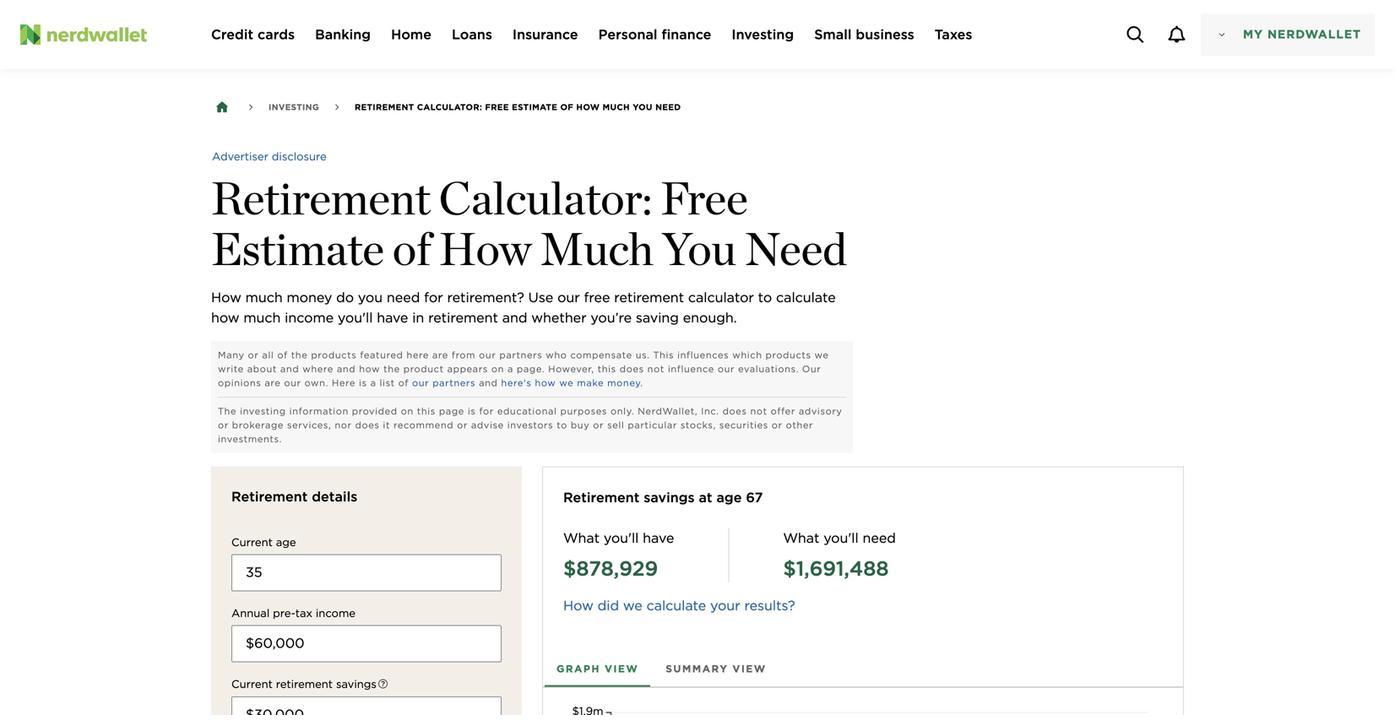 Task type: vqa. For each thing, say whether or not it's contained in the screenshot.
how to invest in index funds link
no



Task type: locate. For each thing, give the bounding box(es) containing it.
are up product
[[433, 350, 449, 361]]

how
[[211, 310, 240, 326], [359, 364, 380, 375], [535, 378, 556, 389]]

1 horizontal spatial savings
[[644, 490, 695, 506]]

how up many
[[211, 289, 242, 306]]

this up recommend
[[417, 406, 436, 417]]

personal
[[599, 26, 658, 43]]

graph view
[[557, 663, 639, 676]]

view for summary view
[[733, 663, 767, 676]]

breadcrumbs element
[[211, 96, 688, 118]]

enough.
[[683, 310, 737, 326]]

0 horizontal spatial on
[[401, 406, 414, 417]]

free inside breadcrumbs element
[[485, 102, 509, 112]]

our partners and here's how we make money .
[[412, 378, 644, 389]]

estimate inside retirement calculator: free estimate of how much you need
[[211, 221, 384, 276]]

0 horizontal spatial this
[[417, 406, 436, 417]]

does down provided
[[355, 420, 380, 431]]

0 horizontal spatial is
[[359, 378, 367, 389]]

small business button
[[815, 25, 915, 45]]

of
[[561, 102, 574, 112], [393, 221, 431, 276], [277, 350, 288, 361], [399, 378, 409, 389]]

1 horizontal spatial how
[[359, 364, 380, 375]]

we up our
[[815, 350, 829, 361]]

1 horizontal spatial you
[[662, 221, 737, 276]]

2 products from the left
[[766, 350, 812, 361]]

our
[[803, 364, 822, 375]]

to left buy
[[557, 420, 568, 431]]

1 vertical spatial does
[[723, 406, 747, 417]]

a left list
[[371, 378, 377, 389]]

1 horizontal spatial this
[[598, 364, 617, 375]]

a
[[508, 364, 514, 375], [371, 378, 377, 389]]

of up in
[[393, 221, 431, 276]]

0 horizontal spatial age
[[276, 536, 296, 549]]

1 vertical spatial a
[[371, 378, 377, 389]]

influence
[[668, 364, 715, 375]]

much up the free
[[540, 221, 654, 276]]

retirement inside breadcrumbs element
[[355, 102, 414, 112]]

is right page
[[468, 406, 476, 417]]

make
[[577, 378, 604, 389]]

a up here's
[[508, 364, 514, 375]]

1 vertical spatial have
[[643, 530, 675, 547]]

or down page
[[457, 420, 468, 431]]

money left do
[[287, 289, 332, 306]]

current down the retirement details
[[232, 536, 273, 549]]

for up in
[[424, 289, 443, 306]]

0 vertical spatial age
[[717, 490, 742, 506]]

or down the
[[218, 420, 229, 431]]

0 vertical spatial a
[[508, 364, 514, 375]]

0 vertical spatial current
[[232, 536, 273, 549]]

age down the retirement details
[[276, 536, 296, 549]]

1 horizontal spatial money
[[608, 378, 641, 389]]

1 vertical spatial need
[[745, 221, 848, 276]]

0 vertical spatial free
[[485, 102, 509, 112]]

for up advise
[[479, 406, 494, 417]]

other
[[786, 420, 814, 431]]

1 horizontal spatial you'll
[[604, 530, 639, 547]]

you'll inside how much money do you need for retirement? use our free retirement calculator to calculate how much income you'll have in retirement and whether you're saving enough.
[[338, 310, 373, 326]]

details
[[312, 489, 358, 505]]

did
[[598, 598, 619, 614]]

view inside button
[[605, 663, 639, 676]]

2 view from the left
[[733, 663, 767, 676]]

age
[[717, 490, 742, 506], [276, 536, 296, 549]]

more information about current retirement savings image
[[364, 667, 402, 704]]

this down compensate
[[598, 364, 617, 375]]

our partners link
[[412, 378, 476, 389]]

loans
[[452, 26, 493, 43]]

0 horizontal spatial not
[[648, 364, 665, 375]]

1 horizontal spatial are
[[433, 350, 449, 361]]

our right from
[[479, 350, 496, 361]]

saving
[[636, 310, 679, 326]]

appears
[[448, 364, 488, 375]]

1 vertical spatial we
[[560, 378, 574, 389]]

partners up page.
[[500, 350, 543, 361]]

our up whether
[[558, 289, 580, 306]]

much
[[246, 289, 283, 306], [244, 310, 281, 326]]

1 horizontal spatial free
[[661, 171, 748, 225]]

0 horizontal spatial retirement
[[276, 678, 333, 691]]

you'll down do
[[338, 310, 373, 326]]

1 vertical spatial money
[[608, 378, 641, 389]]

retirement calculator: free estimate of how much you need down insurance button
[[355, 102, 681, 112]]

not up securities
[[751, 406, 768, 417]]

1 vertical spatial are
[[265, 378, 281, 389]]

need up $1,691,488
[[863, 530, 896, 547]]

current for current age
[[232, 536, 273, 549]]

0 vertical spatial calculate
[[777, 289, 836, 306]]

1 vertical spatial much
[[540, 221, 654, 276]]

view for graph view
[[605, 663, 639, 676]]

retirement calculator: free estimate of how much you need up use
[[211, 171, 848, 276]]

does up .
[[620, 364, 644, 375]]

summary view button
[[653, 650, 780, 687]]

1 vertical spatial to
[[557, 420, 568, 431]]

or down offer
[[772, 420, 783, 431]]

1 vertical spatial retirement calculator: free estimate of how much you need
[[211, 171, 848, 276]]

personal finance button
[[599, 25, 712, 45]]

how down featured
[[359, 364, 380, 375]]

annual pre-tax income
[[232, 607, 356, 620]]

2 what from the left
[[784, 530, 820, 547]]

is inside the many or all of the products featured here are from our partners who compensate us. this influences which products we write about and where and how the product appears on a page. however, this does not influence our evaluations. our opinions are our own. here is a list of
[[359, 378, 367, 389]]

small
[[815, 26, 852, 43]]

and right about
[[280, 364, 299, 375]]

you
[[633, 102, 653, 112], [662, 221, 737, 276]]

1 horizontal spatial investing
[[732, 26, 794, 43]]

0 horizontal spatial the
[[291, 350, 308, 361]]

we right did
[[624, 598, 643, 614]]

0 vertical spatial is
[[359, 378, 367, 389]]

0 vertical spatial retirement
[[615, 289, 685, 306]]

2 current from the top
[[232, 678, 273, 691]]

what up '$878,929'
[[564, 530, 600, 547]]

your
[[711, 598, 741, 614]]

our down product
[[412, 378, 429, 389]]

my
[[1244, 27, 1264, 42]]

where
[[303, 364, 334, 375]]

on inside the investing information provided on this page is for educational purposes only. nerdwallet, inc. does not offer advisory or brokerage services, nor does it recommend or advise investors to buy or sell particular stocks, securities or other investments.
[[401, 406, 414, 417]]

opinions
[[218, 378, 261, 389]]

1 current from the top
[[232, 536, 273, 549]]

are down about
[[265, 378, 281, 389]]

we down however,
[[560, 378, 574, 389]]

money up only.
[[608, 378, 641, 389]]

1 vertical spatial for
[[479, 406, 494, 417]]

or left "sell"
[[593, 420, 604, 431]]

on up here's
[[492, 364, 504, 375]]

on up recommend
[[401, 406, 414, 417]]

0 vertical spatial savings
[[644, 490, 695, 506]]

1 what from the left
[[564, 530, 600, 547]]

does inside the many or all of the products featured here are from our partners who compensate us. this influences which products we write about and where and how the product appears on a page. however, this does not influence our evaluations. our opinions are our own. here is a list of
[[620, 364, 644, 375]]

estimate down insurance button
[[512, 102, 558, 112]]

nor
[[335, 420, 352, 431]]

is right here
[[359, 378, 367, 389]]

of down insurance button
[[561, 102, 574, 112]]

0 vertical spatial to
[[758, 289, 772, 306]]

nerdwallet
[[1268, 27, 1362, 42]]

products up where
[[311, 350, 357, 361]]

0 horizontal spatial partners
[[433, 378, 476, 389]]

all
[[262, 350, 274, 361]]

.
[[641, 378, 644, 389]]

you'll for $878,929
[[604, 530, 639, 547]]

are
[[433, 350, 449, 361], [265, 378, 281, 389]]

0 vertical spatial not
[[648, 364, 665, 375]]

credit cards
[[211, 26, 295, 43]]

0 horizontal spatial free
[[485, 102, 509, 112]]

to
[[758, 289, 772, 306], [557, 420, 568, 431]]

1 horizontal spatial calculate
[[777, 289, 836, 306]]

1 vertical spatial current
[[232, 678, 273, 691]]

age right at
[[717, 490, 742, 506]]

current
[[232, 536, 273, 549], [232, 678, 273, 691]]

how inside the many or all of the products featured here are from our partners who compensate us. this influences which products we write about and where and how the product appears on a page. however, this does not influence our evaluations. our opinions are our own. here is a list of
[[359, 364, 380, 375]]

0 vertical spatial calculator:
[[417, 102, 483, 112]]

income up where
[[285, 310, 334, 326]]

income right tax
[[316, 607, 356, 620]]

0 horizontal spatial you'll
[[338, 310, 373, 326]]

view
[[605, 663, 639, 676], [733, 663, 767, 676]]

0 horizontal spatial need
[[656, 102, 681, 112]]

nerdwallet home page image
[[20, 25, 41, 45]]

here's how we make money link
[[501, 378, 641, 389]]

money inside how much money do you need for retirement? use our free retirement calculator to calculate how much income you'll have in retirement and whether you're saving enough.
[[287, 289, 332, 306]]

1 horizontal spatial for
[[479, 406, 494, 417]]

retirement results displays tab list
[[543, 650, 1184, 688]]

the investing information provided on this page is for educational purposes only. nerdwallet, inc. does not offer advisory or brokerage services, nor does it recommend or advise investors to buy or sell particular stocks, securities or other investments.
[[218, 406, 843, 445]]

0 horizontal spatial calculate
[[647, 598, 707, 614]]

graph view button
[[543, 650, 653, 687]]

1 horizontal spatial partners
[[500, 350, 543, 361]]

investments.
[[218, 434, 282, 445]]

investing inside breadcrumbs element
[[269, 102, 319, 112]]

and down retirement?
[[503, 310, 528, 326]]

however,
[[548, 364, 595, 375]]

1 vertical spatial is
[[468, 406, 476, 417]]

it
[[383, 420, 390, 431]]

0 horizontal spatial investing
[[269, 102, 319, 112]]

0 vertical spatial much
[[603, 102, 630, 112]]

1 vertical spatial the
[[384, 364, 400, 375]]

0 horizontal spatial have
[[377, 310, 408, 326]]

money
[[287, 289, 332, 306], [608, 378, 641, 389]]

savings up current retirement savings telephone field
[[336, 678, 377, 691]]

how down page.
[[535, 378, 556, 389]]

how down personal
[[577, 102, 600, 112]]

need up in
[[387, 289, 420, 306]]

products up evaluations.
[[766, 350, 812, 361]]

2 vertical spatial retirement
[[276, 678, 333, 691]]

much down personal
[[603, 102, 630, 112]]

1 products from the left
[[311, 350, 357, 361]]

1 horizontal spatial a
[[508, 364, 514, 375]]

0 vertical spatial need
[[656, 102, 681, 112]]

retirement down retirement?
[[428, 310, 498, 326]]

have left in
[[377, 310, 408, 326]]

our inside how much money do you need for retirement? use our free retirement calculator to calculate how much income you'll have in retirement and whether you're saving enough.
[[558, 289, 580, 306]]

how left did
[[564, 598, 594, 614]]

back to nerdwallet homepage image
[[215, 100, 230, 115]]

of right "all"
[[277, 350, 288, 361]]

1 vertical spatial age
[[276, 536, 296, 549]]

calculate left your
[[647, 598, 707, 614]]

1 vertical spatial how
[[359, 364, 380, 375]]

0 vertical spatial how
[[211, 310, 240, 326]]

or left "all"
[[248, 350, 259, 361]]

this
[[654, 350, 674, 361]]

1 horizontal spatial products
[[766, 350, 812, 361]]

1 horizontal spatial need
[[863, 530, 896, 547]]

1 vertical spatial investing
[[269, 102, 319, 112]]

income inside how much money do you need for retirement? use our free retirement calculator to calculate how much income you'll have in retirement and whether you're saving enough.
[[285, 310, 334, 326]]

you down personal finance 'button'
[[633, 102, 653, 112]]

here's
[[501, 378, 532, 389]]

0 vertical spatial you
[[633, 102, 653, 112]]

what for $878,929
[[564, 530, 600, 547]]

you'll
[[338, 310, 373, 326], [604, 530, 639, 547], [824, 530, 859, 547]]

this
[[598, 364, 617, 375], [417, 406, 436, 417]]

advise
[[471, 420, 504, 431]]

calculator
[[689, 289, 754, 306]]

0 vertical spatial income
[[285, 310, 334, 326]]

investing
[[240, 406, 286, 417]]

investing left "small"
[[732, 26, 794, 43]]

how did we calculate your results?
[[564, 598, 796, 614]]

you up calculator
[[662, 221, 737, 276]]

0 horizontal spatial for
[[424, 289, 443, 306]]

0 vertical spatial for
[[424, 289, 443, 306]]

view inside button
[[733, 663, 767, 676]]

you'll up '$878,929'
[[604, 530, 639, 547]]

to right calculator
[[758, 289, 772, 306]]

current down annual
[[232, 678, 273, 691]]

retirement
[[615, 289, 685, 306], [428, 310, 498, 326], [276, 678, 333, 691]]

estimate up do
[[211, 221, 384, 276]]

partners
[[500, 350, 543, 361], [433, 378, 476, 389]]

own.
[[305, 378, 329, 389]]

1 horizontal spatial the
[[384, 364, 400, 375]]

2 horizontal spatial you'll
[[824, 530, 859, 547]]

0 horizontal spatial to
[[557, 420, 568, 431]]

you'll up $1,691,488
[[824, 530, 859, 547]]

about
[[247, 364, 277, 375]]

1 horizontal spatial is
[[468, 406, 476, 417]]

the
[[291, 350, 308, 361], [384, 364, 400, 375]]

the
[[218, 406, 237, 417]]

what
[[564, 530, 600, 547], [784, 530, 820, 547]]

1 vertical spatial need
[[863, 530, 896, 547]]

0 vertical spatial partners
[[500, 350, 543, 361]]

the up list
[[384, 364, 400, 375]]

2 vertical spatial does
[[355, 420, 380, 431]]

we
[[815, 350, 829, 361], [560, 378, 574, 389], [624, 598, 643, 614]]

1 vertical spatial retirement
[[428, 310, 498, 326]]

on
[[492, 364, 504, 375], [401, 406, 414, 417]]

estimate inside breadcrumbs element
[[512, 102, 558, 112]]

investing up advertiser disclosure image
[[269, 102, 319, 112]]

my nerdwallet
[[1244, 27, 1362, 42]]

retirement up the saving
[[615, 289, 685, 306]]

this inside the investing information provided on this page is for educational purposes only. nerdwallet, inc. does not offer advisory or brokerage services, nor does it recommend or advise investors to buy or sell particular stocks, securities or other investments.
[[417, 406, 436, 417]]

0 vertical spatial investing
[[732, 26, 794, 43]]

not
[[648, 364, 665, 375], [751, 406, 768, 417]]

in
[[413, 310, 424, 326]]

2 vertical spatial how
[[535, 378, 556, 389]]

1 view from the left
[[605, 663, 639, 676]]

0 horizontal spatial products
[[311, 350, 357, 361]]

not down this
[[648, 364, 665, 375]]

savings left at
[[644, 490, 695, 506]]

calculator:
[[417, 102, 483, 112], [439, 171, 653, 225]]

and
[[503, 310, 528, 326], [280, 364, 299, 375], [337, 364, 356, 375], [479, 378, 498, 389]]

investing link
[[269, 97, 319, 117]]

view right graph
[[605, 663, 639, 676]]

savings
[[644, 490, 695, 506], [336, 678, 377, 691]]

0 vertical spatial on
[[492, 364, 504, 375]]

2 vertical spatial we
[[624, 598, 643, 614]]

does up securities
[[723, 406, 747, 417]]

how up many
[[211, 310, 240, 326]]

buy
[[571, 420, 590, 431]]

our left own.
[[284, 378, 301, 389]]

1 horizontal spatial what
[[784, 530, 820, 547]]

2 horizontal spatial retirement
[[615, 289, 685, 306]]

1 horizontal spatial view
[[733, 663, 767, 676]]

pre-
[[273, 607, 296, 620]]

calculate up our
[[777, 289, 836, 306]]

here
[[407, 350, 429, 361]]

1 vertical spatial estimate
[[211, 221, 384, 276]]

retirement up current retirement savings telephone field
[[276, 678, 333, 691]]

how did we calculate your results? link
[[564, 598, 796, 614]]

for
[[424, 289, 443, 306], [479, 406, 494, 417]]

loans button
[[452, 25, 493, 45]]

view right summary
[[733, 663, 767, 676]]

need inside breadcrumbs element
[[656, 102, 681, 112]]

have
[[377, 310, 408, 326], [643, 530, 675, 547]]

0 horizontal spatial money
[[287, 289, 332, 306]]

partners down appears
[[433, 378, 476, 389]]

0 horizontal spatial view
[[605, 663, 639, 676]]

the up where
[[291, 350, 308, 361]]

what up $1,691,488
[[784, 530, 820, 547]]

this inside the many or all of the products featured here are from our partners who compensate us. this influences which products we write about and where and how the product appears on a page. however, this does not influence our evaluations. our opinions are our own. here is a list of
[[598, 364, 617, 375]]

have down retirement savings at age 67 at the bottom of the page
[[643, 530, 675, 547]]

need
[[387, 289, 420, 306], [863, 530, 896, 547]]

you're
[[591, 310, 632, 326]]



Task type: describe. For each thing, give the bounding box(es) containing it.
credit cards button
[[211, 25, 295, 45]]

partners inside the many or all of the products featured here are from our partners who compensate us. this influences which products we write about and where and how the product appears on a page. however, this does not influence our evaluations. our opinions are our own. here is a list of
[[500, 350, 543, 361]]

personal finance
[[599, 26, 712, 43]]

and up here
[[337, 364, 356, 375]]

much inside breadcrumbs element
[[603, 102, 630, 112]]

is inside the investing information provided on this page is for educational purposes only. nerdwallet, inc. does not offer advisory or brokerage services, nor does it recommend or advise investors to buy or sell particular stocks, securities or other investments.
[[468, 406, 476, 417]]

which
[[733, 350, 763, 361]]

0 horizontal spatial a
[[371, 378, 377, 389]]

1 vertical spatial calculate
[[647, 598, 707, 614]]

0 horizontal spatial does
[[355, 420, 380, 431]]

Current age telephone field
[[232, 555, 502, 592]]

1 horizontal spatial retirement
[[428, 310, 498, 326]]

offer
[[771, 406, 796, 417]]

summary view
[[666, 663, 767, 676]]

taxes
[[935, 26, 973, 43]]

2 horizontal spatial does
[[723, 406, 747, 417]]

and inside how much money do you need for retirement? use our free retirement calculator to calculate how much income you'll have in retirement and whether you're saving enough.
[[503, 310, 528, 326]]

1 vertical spatial savings
[[336, 678, 377, 691]]

home button
[[391, 25, 432, 45]]

to inside the investing information provided on this page is for educational purposes only. nerdwallet, inc. does not offer advisory or brokerage services, nor does it recommend or advise investors to buy or sell particular stocks, securities or other investments.
[[557, 420, 568, 431]]

need inside how much money do you need for retirement? use our free retirement calculator to calculate how much income you'll have in retirement and whether you're saving enough.
[[387, 289, 420, 306]]

insurance
[[513, 26, 579, 43]]

0 vertical spatial the
[[291, 350, 308, 361]]

educational
[[498, 406, 557, 417]]

from
[[452, 350, 476, 361]]

0 horizontal spatial are
[[265, 378, 281, 389]]

advertiser disclosure image
[[212, 138, 327, 175]]

at
[[699, 490, 713, 506]]

0 horizontal spatial we
[[560, 378, 574, 389]]

current retirement savings
[[232, 678, 377, 691]]

$1,691,488
[[784, 557, 889, 581]]

of inside breadcrumbs element
[[561, 102, 574, 112]]

many or all of the products featured here are from our partners who compensate us. this influences which products we write about and where and how the product appears on a page. however, this does not influence our evaluations. our opinions are our own. here is a list of
[[218, 350, 829, 389]]

for inside how much money do you need for retirement? use our free retirement calculator to calculate how much income you'll have in retirement and whether you're saving enough.
[[424, 289, 443, 306]]

investing for investing "button"
[[732, 26, 794, 43]]

recommend
[[394, 420, 454, 431]]

retirement calculator: free estimate of how much you need inside breadcrumbs element
[[355, 102, 681, 112]]

search element
[[1115, 14, 1157, 55]]

1 vertical spatial much
[[244, 310, 281, 326]]

stocks,
[[681, 420, 716, 431]]

we inside the many or all of the products featured here are from our partners who compensate us. this influences which products we write about and where and how the product appears on a page. however, this does not influence our evaluations. our opinions are our own. here is a list of
[[815, 350, 829, 361]]

$878,929
[[564, 557, 658, 581]]

and down appears
[[479, 378, 498, 389]]

tax
[[296, 607, 313, 620]]

or inside the many or all of the products featured here are from our partners who compensate us. this influences which products we write about and where and how the product appears on a page. however, this does not influence our evaluations. our opinions are our own. here is a list of
[[248, 350, 259, 361]]

page
[[439, 406, 465, 417]]

67
[[746, 490, 763, 506]]

search image
[[1128, 26, 1145, 43]]

1 vertical spatial calculator:
[[439, 171, 653, 225]]

investors
[[508, 420, 554, 431]]

2 horizontal spatial how
[[535, 378, 556, 389]]

retirement details
[[232, 489, 358, 505]]

sell
[[608, 420, 625, 431]]

influences
[[678, 350, 729, 361]]

provided
[[352, 406, 398, 417]]

investing for investing link
[[269, 102, 319, 112]]

you'll for $1,691,488
[[824, 530, 859, 547]]

insurance button
[[513, 25, 579, 45]]

particular
[[628, 420, 678, 431]]

summary
[[666, 663, 729, 676]]

credit
[[211, 26, 254, 43]]

how inside how much money do you need for retirement? use our free retirement calculator to calculate how much income you'll have in retirement and whether you're saving enough.
[[211, 289, 242, 306]]

1 horizontal spatial age
[[717, 490, 742, 506]]

securities
[[720, 420, 769, 431]]

home
[[391, 26, 432, 43]]

here
[[332, 378, 356, 389]]

how up retirement?
[[439, 221, 532, 276]]

list
[[380, 378, 395, 389]]

you inside breadcrumbs element
[[633, 102, 653, 112]]

featured
[[360, 350, 403, 361]]

who
[[546, 350, 567, 361]]

compensate
[[571, 350, 633, 361]]

for inside the investing information provided on this page is for educational purposes only. nerdwallet, inc. does not offer advisory or brokerage services, nor does it recommend or advise investors to buy or sell particular stocks, securities or other investments.
[[479, 406, 494, 417]]

free
[[584, 289, 610, 306]]

results?
[[745, 598, 796, 614]]

on inside the many or all of the products featured here are from our partners who compensate us. this influences which products we write about and where and how the product appears on a page. however, this does not influence our evaluations. our opinions are our own. here is a list of
[[492, 364, 504, 375]]

need inside retirement calculator: free estimate of how much you need
[[745, 221, 848, 276]]

Current retirement savings telephone field
[[232, 697, 502, 716]]

small business
[[815, 26, 915, 43]]

to inside how much money do you need for retirement? use our free retirement calculator to calculate how much income you'll have in retirement and whether you're saving enough.
[[758, 289, 772, 306]]

current age
[[232, 536, 296, 549]]

1 vertical spatial income
[[316, 607, 356, 620]]

us.
[[636, 350, 650, 361]]

0 vertical spatial much
[[246, 289, 283, 306]]

banking
[[315, 26, 371, 43]]

current for current retirement savings
[[232, 678, 273, 691]]

many
[[218, 350, 245, 361]]

whether
[[532, 310, 587, 326]]

what for $1,691,488
[[784, 530, 820, 547]]

write
[[218, 364, 244, 375]]

use
[[529, 289, 554, 306]]

nerdwallet,
[[638, 406, 698, 417]]

page.
[[517, 364, 545, 375]]

retirement?
[[447, 289, 525, 306]]

you inside retirement calculator: free estimate of how much you need
[[662, 221, 737, 276]]

cards
[[258, 26, 295, 43]]

nerdwallet home page link
[[20, 25, 191, 45]]

banking button
[[315, 25, 371, 45]]

business
[[856, 26, 915, 43]]

investing button
[[732, 25, 794, 45]]

advisory
[[799, 406, 843, 417]]

1 horizontal spatial we
[[624, 598, 643, 614]]

retirement savings at age 67
[[564, 490, 763, 506]]

services,
[[287, 420, 332, 431]]

1 vertical spatial partners
[[433, 378, 476, 389]]

how much money do you need for retirement? use our free retirement calculator to calculate how much income you'll have in retirement and whether you're saving enough.
[[211, 289, 840, 326]]

not inside the many or all of the products featured here are from our partners who compensate us. this influences which products we write about and where and how the product appears on a page. however, this does not influence our evaluations. our opinions are our own. here is a list of
[[648, 364, 665, 375]]

what you'll have
[[564, 530, 675, 547]]

what you'll need
[[784, 530, 896, 547]]

how inside how much money do you need for retirement? use our free retirement calculator to calculate how much income you'll have in retirement and whether you're saving enough.
[[211, 310, 240, 326]]

our down which
[[718, 364, 735, 375]]

taxes button
[[935, 25, 973, 45]]

not inside the investing information provided on this page is for educational purposes only. nerdwallet, inc. does not offer advisory or brokerage services, nor does it recommend or advise investors to buy or sell particular stocks, securities or other investments.
[[751, 406, 768, 417]]

finance
[[662, 26, 712, 43]]

calculator: inside breadcrumbs element
[[417, 102, 483, 112]]

1 horizontal spatial have
[[643, 530, 675, 547]]

of right list
[[399, 378, 409, 389]]

0 vertical spatial are
[[433, 350, 449, 361]]

information
[[290, 406, 349, 417]]

my nerdwallet link
[[1202, 14, 1376, 56]]

have inside how much money do you need for retirement? use our free retirement calculator to calculate how much income you'll have in retirement and whether you're saving enough.
[[377, 310, 408, 326]]

calculate inside how much money do you need for retirement? use our free retirement calculator to calculate how much income you'll have in retirement and whether you're saving enough.
[[777, 289, 836, 306]]

1 vertical spatial free
[[661, 171, 748, 225]]

how inside breadcrumbs element
[[577, 102, 600, 112]]

Annual pre-tax income telephone field
[[232, 626, 502, 663]]

evaluations.
[[739, 364, 799, 375]]



